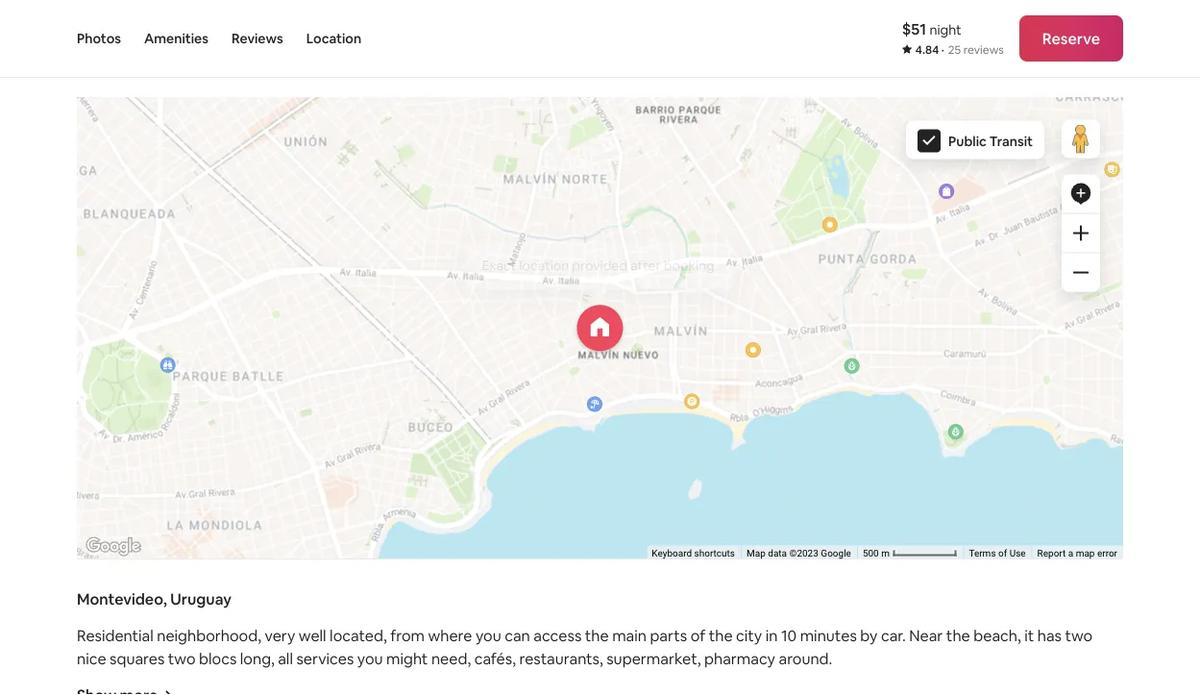Task type: locate. For each thing, give the bounding box(es) containing it.
3 the from the left
[[947, 626, 971, 646]]

amenities button
[[144, 0, 209, 77]]

city
[[736, 626, 763, 646]]

google image
[[82, 534, 145, 559]]

1 vertical spatial of
[[691, 626, 706, 646]]

main
[[613, 626, 647, 646]]

m
[[882, 547, 890, 559]]

4.84
[[916, 42, 940, 57]]

of left use
[[999, 547, 1008, 559]]

the right near
[[947, 626, 971, 646]]

you up "cafés,"
[[476, 626, 502, 646]]

the left main
[[585, 626, 609, 646]]

two down neighborhood,
[[168, 649, 196, 669]]

where
[[428, 626, 472, 646]]

the left city at bottom
[[709, 626, 733, 646]]

a
[[1069, 547, 1074, 559]]

0 horizontal spatial you
[[357, 649, 383, 669]]

two
[[1066, 626, 1093, 646], [168, 649, 196, 669]]

0 vertical spatial two
[[1066, 626, 1093, 646]]

keyboard shortcuts
[[652, 547, 735, 559]]

located,
[[330, 626, 387, 646]]

data
[[768, 547, 787, 559]]

location
[[306, 30, 362, 47]]

restaurants,
[[520, 649, 603, 669]]

location button
[[306, 0, 362, 77]]

terms of use
[[970, 547, 1026, 559]]

drag pegman onto the map to open street view image
[[1062, 120, 1101, 158]]

uruguay
[[170, 590, 232, 609]]

terms of use link
[[970, 547, 1026, 559]]

of
[[999, 547, 1008, 559], [691, 626, 706, 646]]

google map
showing 9 points of interest. region
[[50, 15, 1201, 695]]

$51 night
[[903, 19, 962, 38]]

reviews button
[[232, 0, 283, 77]]

keyboard shortcuts button
[[652, 546, 735, 560]]

error
[[1098, 547, 1118, 559]]

map
[[1076, 547, 1095, 559]]

0 vertical spatial you
[[476, 626, 502, 646]]

2 horizontal spatial the
[[947, 626, 971, 646]]

you down located, at bottom left
[[357, 649, 383, 669]]

1 horizontal spatial of
[[999, 547, 1008, 559]]

you
[[476, 626, 502, 646], [357, 649, 383, 669]]

cafés,
[[475, 649, 516, 669]]

two right the has
[[1066, 626, 1093, 646]]

public transit
[[949, 132, 1033, 150]]

4.84 · 25 reviews
[[916, 42, 1004, 57]]

transit
[[990, 132, 1033, 150]]

0 horizontal spatial of
[[691, 626, 706, 646]]

montevideo, uruguay
[[77, 590, 232, 609]]

your stay location, map pin image
[[577, 305, 623, 351]]

reviews
[[232, 30, 283, 47]]

2 the from the left
[[709, 626, 733, 646]]

report a map error
[[1038, 547, 1118, 559]]

10
[[782, 626, 797, 646]]

0 horizontal spatial the
[[585, 626, 609, 646]]

zoom in image
[[1074, 226, 1089, 241]]

1 horizontal spatial the
[[709, 626, 733, 646]]

services
[[296, 649, 354, 669]]

500 m button
[[857, 546, 964, 560]]

25
[[949, 42, 962, 57]]

access
[[534, 626, 582, 646]]

1 horizontal spatial two
[[1066, 626, 1093, 646]]

of right "parts"
[[691, 626, 706, 646]]

0 vertical spatial of
[[999, 547, 1008, 559]]

terms
[[970, 547, 997, 559]]

map data ©2023 google
[[747, 547, 852, 559]]

the
[[585, 626, 609, 646], [709, 626, 733, 646], [947, 626, 971, 646]]

photos button
[[77, 0, 121, 77]]

residential neighborhood, very well located, from where you can access the main parts of the city in 10 minutes by car. near the beach, it has two nice squares two blocs long, all services you might need, cafés, restaurants, supermarket, pharmacy around.
[[77, 626, 1093, 669]]

shortcuts
[[695, 547, 735, 559]]

0 horizontal spatial two
[[168, 649, 196, 669]]

squares
[[110, 649, 165, 669]]

reviews
[[964, 42, 1004, 57]]

google
[[821, 547, 852, 559]]

public
[[949, 132, 987, 150]]



Task type: vqa. For each thing, say whether or not it's contained in the screenshot.
THE 'MY'
no



Task type: describe. For each thing, give the bounding box(es) containing it.
nice
[[77, 649, 106, 669]]

report
[[1038, 547, 1066, 559]]

photos
[[77, 30, 121, 47]]

beach,
[[974, 626, 1022, 646]]

keyboard
[[652, 547, 692, 559]]

neighborhood,
[[157, 626, 261, 646]]

supermarket,
[[607, 649, 701, 669]]

need,
[[432, 649, 471, 669]]

map
[[747, 547, 766, 559]]

night
[[930, 21, 962, 38]]

zoom out image
[[1074, 265, 1089, 280]]

by
[[861, 626, 878, 646]]

residential
[[77, 626, 154, 646]]

all
[[278, 649, 293, 669]]

well
[[299, 626, 327, 646]]

reserve
[[1043, 28, 1101, 48]]

·
[[942, 42, 945, 57]]

has
[[1038, 626, 1062, 646]]

near
[[910, 626, 943, 646]]

in
[[766, 626, 778, 646]]

1 the from the left
[[585, 626, 609, 646]]

can
[[505, 626, 530, 646]]

add a place to the map image
[[1070, 182, 1093, 205]]

reserve button
[[1020, 15, 1124, 62]]

parts
[[650, 626, 688, 646]]

very
[[265, 626, 296, 646]]

car.
[[882, 626, 906, 646]]

amenities
[[144, 30, 209, 47]]

use
[[1010, 547, 1026, 559]]

long,
[[240, 649, 275, 669]]

500 m
[[863, 547, 893, 559]]

$51
[[903, 19, 927, 38]]

might
[[387, 649, 428, 669]]

1 vertical spatial two
[[168, 649, 196, 669]]

montevideo,
[[77, 590, 167, 609]]

minutes
[[801, 626, 857, 646]]

around.
[[779, 649, 833, 669]]

1 vertical spatial you
[[357, 649, 383, 669]]

of inside residential neighborhood, very well located, from where you can access the main parts of the city in 10 minutes by car. near the beach, it has two nice squares two blocs long, all services you might need, cafés, restaurants, supermarket, pharmacy around.
[[691, 626, 706, 646]]

blocs
[[199, 649, 237, 669]]

500
[[863, 547, 879, 559]]

from
[[391, 626, 425, 646]]

pharmacy
[[705, 649, 776, 669]]

1 horizontal spatial you
[[476, 626, 502, 646]]

report a map error link
[[1038, 547, 1118, 559]]

it
[[1025, 626, 1035, 646]]

©2023
[[790, 547, 819, 559]]



